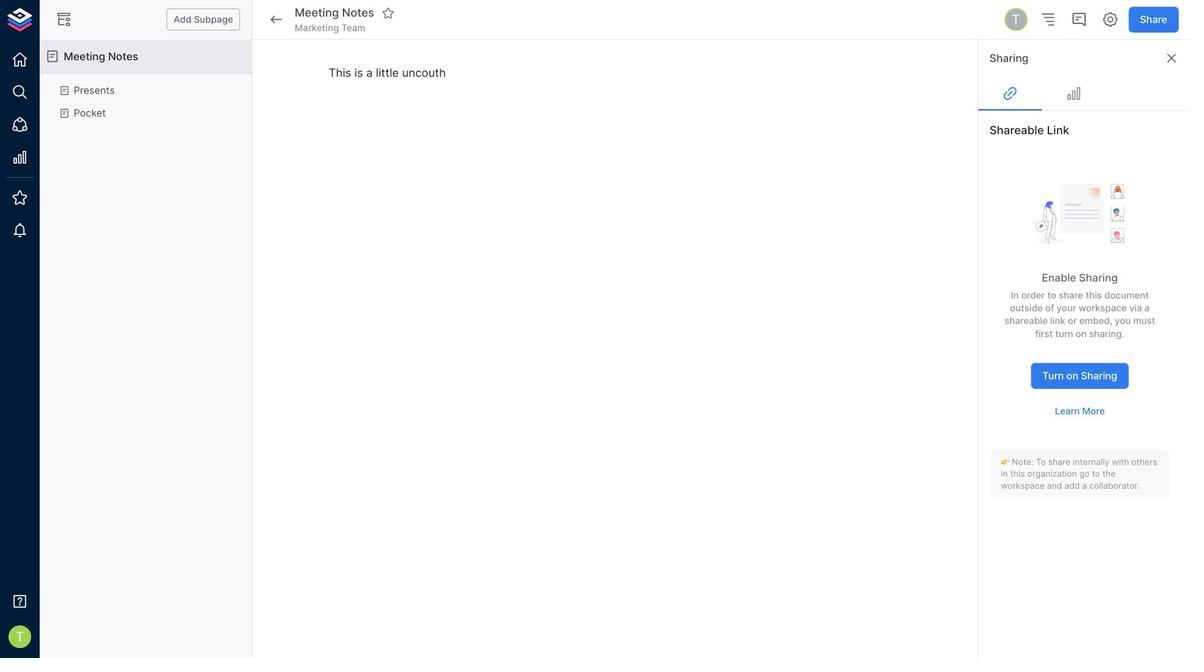 Task type: locate. For each thing, give the bounding box(es) containing it.
tab list
[[979, 77, 1191, 111]]

comments image
[[1071, 11, 1088, 28]]

favorite image
[[382, 7, 395, 19]]

go back image
[[268, 11, 285, 28]]

table of contents image
[[1040, 11, 1057, 28]]

settings image
[[1102, 11, 1119, 28]]



Task type: vqa. For each thing, say whether or not it's contained in the screenshot.
Favorite icon
yes



Task type: describe. For each thing, give the bounding box(es) containing it.
hide wiki image
[[55, 11, 72, 28]]



